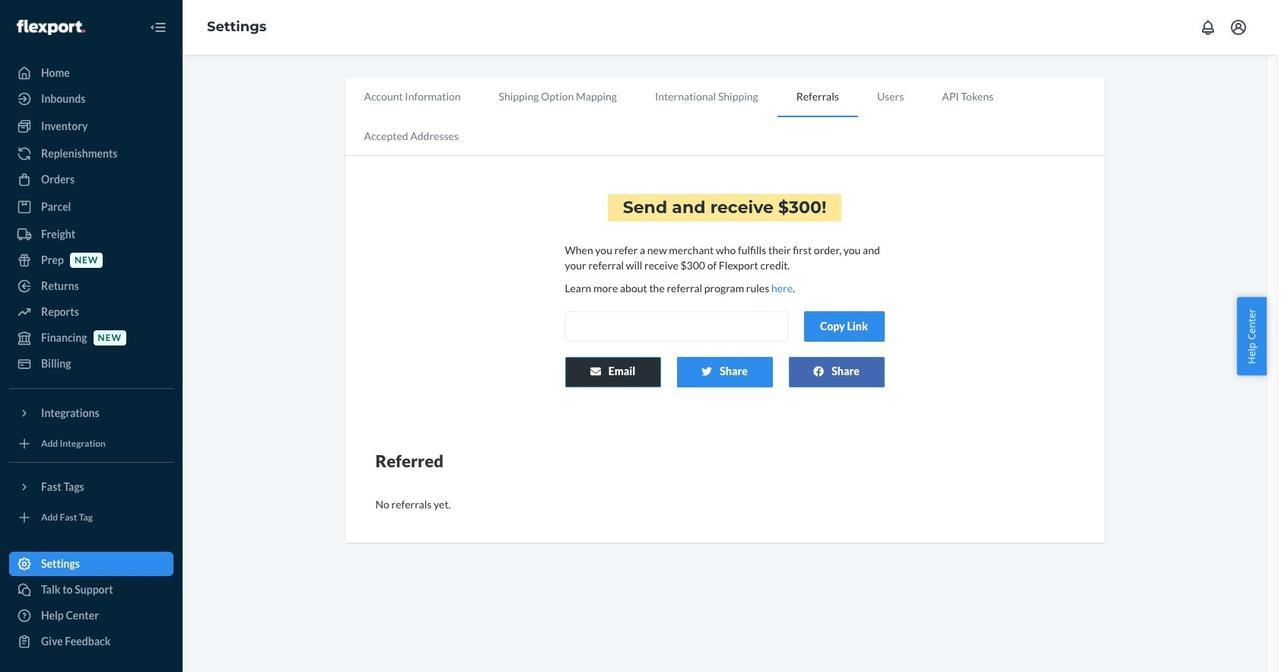 Task type: vqa. For each thing, say whether or not it's contained in the screenshot.
"tab"
yes



Task type: describe. For each thing, give the bounding box(es) containing it.
open notifications image
[[1200, 18, 1218, 37]]

open account menu image
[[1230, 18, 1248, 37]]

close navigation image
[[149, 18, 167, 37]]

facebook image
[[814, 366, 825, 377]]

twitter image
[[702, 366, 713, 377]]



Task type: locate. For each thing, give the bounding box(es) containing it.
envelope image
[[591, 366, 601, 377]]

flexport logo image
[[17, 20, 85, 35]]

tab list
[[345, 78, 1105, 156]]

tab
[[345, 78, 480, 116], [480, 78, 636, 116], [636, 78, 778, 116], [778, 78, 859, 117], [859, 78, 924, 116], [924, 78, 1013, 116], [345, 117, 478, 155]]

None text field
[[565, 311, 789, 342]]



